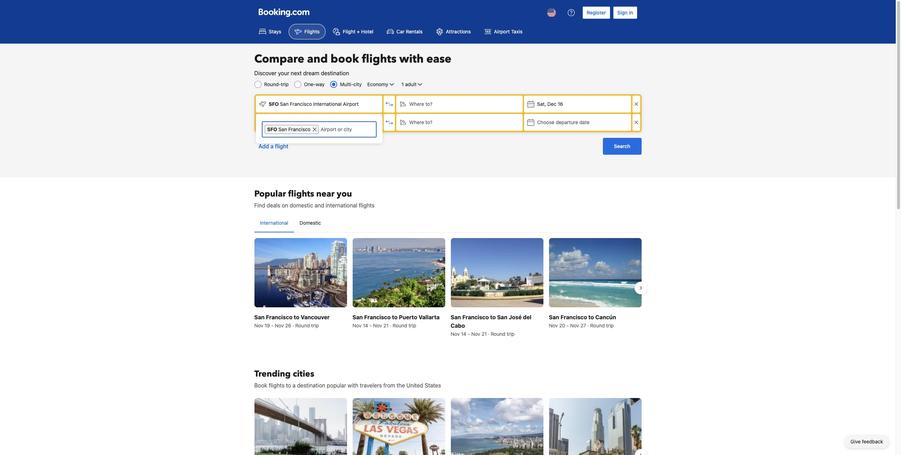Task type: describe. For each thing, give the bounding box(es) containing it.
give
[[851, 439, 861, 445]]

honolulu, united states of america image
[[451, 399, 543, 455]]

trip inside san francisco to cancún nov 20 - nov 27 · round trip
[[606, 323, 614, 329]]

san francisco to puerto vallarta nov 14 - nov 21 · round trip
[[353, 314, 440, 329]]

las vegas, united states of america image
[[353, 399, 445, 455]]

round-trip
[[264, 81, 289, 87]]

with inside compare and book flights with ease discover your next dream destination
[[399, 51, 424, 67]]

ease
[[426, 51, 451, 67]]

tab list containing international
[[254, 214, 642, 233]]

next
[[291, 70, 302, 76]]

and inside compare and book flights with ease discover your next dream destination
[[307, 51, 328, 67]]

flights right international
[[359, 202, 375, 209]]

round-
[[264, 81, 281, 87]]

flight + hotel
[[343, 29, 373, 34]]

· inside san francisco to cancún nov 20 - nov 27 · round trip
[[587, 323, 589, 329]]

26
[[285, 323, 291, 329]]

21 inside san francisco to puerto vallarta nov 14 - nov 21 · round trip
[[383, 323, 389, 329]]

compare and book flights with ease discover your next dream destination
[[254, 51, 451, 76]]

- inside san francisco to puerto vallarta nov 14 - nov 21 · round trip
[[370, 323, 372, 329]]

dream
[[303, 70, 319, 76]]

1 where to? from the top
[[409, 101, 432, 107]]

sat, dec 16 button
[[524, 96, 631, 113]]

trip inside san francisco to puerto vallarta nov 14 - nov 21 · round trip
[[409, 323, 416, 329]]

destination inside trending cities book flights to a destination popular with travelers from the united states
[[297, 383, 325, 389]]

san francisco to puerto vallarta image
[[353, 238, 445, 308]]

city
[[353, 81, 362, 87]]

car
[[397, 29, 405, 34]]

sign
[[617, 10, 628, 15]]

where for 1st where to? popup button from the top of the page
[[409, 101, 424, 107]]

multi-
[[340, 81, 353, 87]]

1
[[402, 81, 404, 87]]

popular flights near you find deals on domestic and international flights
[[254, 188, 375, 209]]

francisco for san francisco to vancouver
[[266, 314, 292, 321]]

discover
[[254, 70, 277, 76]]

1 horizontal spatial airport
[[494, 29, 510, 34]]

round inside san francisco to puerto vallarta nov 14 - nov 21 · round trip
[[393, 323, 407, 329]]

+
[[357, 29, 360, 34]]

· inside san francisco to vancouver nov 19 - nov 26 · round trip
[[293, 323, 294, 329]]

airport taxis link
[[478, 24, 529, 39]]

1 adult
[[402, 81, 417, 87]]

sat, dec 16
[[537, 101, 563, 107]]

16
[[558, 101, 563, 107]]

sign in link
[[613, 6, 637, 19]]

2 region from the top
[[249, 396, 647, 455]]

deals
[[267, 202, 280, 209]]

· inside san francisco to san josé del cabo nov 14 - nov 21 · round trip
[[488, 331, 490, 337]]

domestic button
[[294, 214, 327, 232]]

0 horizontal spatial airport
[[343, 101, 359, 107]]

del
[[523, 314, 531, 321]]

popular
[[254, 188, 286, 200]]

sfo for sfo san francisco
[[267, 126, 277, 132]]

san francisco to vancouver nov 19 - nov 26 · round trip
[[254, 314, 330, 329]]

domestic
[[300, 220, 321, 226]]

1 to? from the top
[[425, 101, 432, 107]]

register link
[[582, 6, 610, 19]]

flight
[[275, 143, 288, 150]]

flight
[[343, 29, 355, 34]]

san francisco to cancún image
[[549, 238, 642, 308]]

trending cities book flights to a destination popular with travelers from the united states
[[254, 369, 441, 389]]

to for cancún
[[588, 314, 594, 321]]

popular
[[327, 383, 346, 389]]

flight + hotel link
[[327, 24, 379, 39]]

search button
[[603, 138, 642, 155]]

from
[[383, 383, 395, 389]]

multi-city
[[340, 81, 362, 87]]

date
[[579, 119, 590, 125]]

airport taxis
[[494, 29, 523, 34]]

hotel
[[361, 29, 373, 34]]

in
[[629, 10, 633, 15]]

2 to? from the top
[[425, 119, 432, 125]]

taxis
[[511, 29, 523, 34]]

trip inside san francisco to san josé del cabo nov 14 - nov 21 · round trip
[[507, 331, 514, 337]]

choose
[[537, 119, 554, 125]]

compare
[[254, 51, 304, 67]]

domestic
[[290, 202, 313, 209]]

- inside san francisco to cancún nov 20 - nov 27 · round trip
[[567, 323, 569, 329]]

feedback
[[862, 439, 883, 445]]

a inside button
[[270, 143, 274, 150]]

international button
[[254, 214, 294, 232]]

international
[[326, 202, 357, 209]]

register
[[587, 10, 606, 15]]

to for san
[[490, 314, 496, 321]]

vallarta
[[419, 314, 440, 321]]

attractions link
[[430, 24, 477, 39]]

search
[[614, 143, 630, 149]]

united
[[406, 383, 423, 389]]

you
[[337, 188, 352, 200]]

trip inside san francisco to vancouver nov 19 - nov 26 · round trip
[[311, 323, 319, 329]]

san inside san francisco to vancouver nov 19 - nov 26 · round trip
[[254, 314, 265, 321]]

to for puerto
[[392, 314, 398, 321]]

rentals
[[406, 29, 423, 34]]

san francisco to cancún nov 20 - nov 27 · round trip
[[549, 314, 616, 329]]

1 horizontal spatial international
[[313, 101, 342, 107]]

flights
[[304, 29, 320, 34]]

flights inside trending cities book flights to a destination popular with travelers from the united states
[[269, 383, 285, 389]]

departure
[[556, 119, 578, 125]]

1 adult button
[[401, 80, 424, 89]]

round inside san francisco to san josé del cabo nov 14 - nov 21 · round trip
[[491, 331, 505, 337]]

cancún
[[595, 314, 616, 321]]

international inside button
[[260, 220, 288, 226]]

add a flight button
[[254, 138, 293, 155]]



Task type: locate. For each thing, give the bounding box(es) containing it.
to inside san francisco to cancún nov 20 - nov 27 · round trip
[[588, 314, 594, 321]]

14 inside san francisco to san josé del cabo nov 14 - nov 21 · round trip
[[461, 331, 466, 337]]

flights up the domestic
[[288, 188, 314, 200]]

to left cancún
[[588, 314, 594, 321]]

add a flight
[[259, 143, 288, 150]]

sfo
[[269, 101, 279, 107], [267, 126, 277, 132]]

flights down trending
[[269, 383, 285, 389]]

san francisco to san josé del cabo image
[[451, 238, 543, 308]]

region
[[249, 235, 647, 341], [249, 396, 647, 455]]

1 vertical spatial sfo
[[267, 126, 277, 132]]

trip down cancún
[[606, 323, 614, 329]]

0 horizontal spatial 21
[[383, 323, 389, 329]]

where for second where to? popup button
[[409, 119, 424, 125]]

add
[[259, 143, 269, 150]]

your
[[278, 70, 289, 76]]

car rentals link
[[381, 24, 429, 39]]

1 where from the top
[[409, 101, 424, 107]]

to?
[[425, 101, 432, 107], [425, 119, 432, 125]]

attractions
[[446, 29, 471, 34]]

0 vertical spatial with
[[399, 51, 424, 67]]

francisco for san francisco to san josé del cabo
[[462, 314, 489, 321]]

0 vertical spatial airport
[[494, 29, 510, 34]]

1 vertical spatial 21
[[482, 331, 487, 337]]

book
[[331, 51, 359, 67]]

1 vertical spatial a
[[293, 383, 296, 389]]

tab list
[[254, 214, 642, 233]]

19
[[265, 323, 270, 329]]

cabo
[[451, 323, 465, 329]]

to left vancouver in the left of the page
[[294, 314, 299, 321]]

- inside san francisco to san josé del cabo nov 14 - nov 21 · round trip
[[468, 331, 470, 337]]

flights
[[362, 51, 397, 67], [288, 188, 314, 200], [359, 202, 375, 209], [269, 383, 285, 389]]

san inside san francisco to cancún nov 20 - nov 27 · round trip
[[549, 314, 559, 321]]

find
[[254, 202, 265, 209]]

and inside popular flights near you find deals on domestic and international flights
[[315, 202, 324, 209]]

21 inside san francisco to san josé del cabo nov 14 - nov 21 · round trip
[[482, 331, 487, 337]]

trending
[[254, 369, 291, 380]]

san francisco to vancouver image
[[254, 238, 347, 308]]

· inside san francisco to puerto vallarta nov 14 - nov 21 · round trip
[[390, 323, 391, 329]]

los angeles, united states of america image
[[549, 399, 642, 455]]

0 vertical spatial and
[[307, 51, 328, 67]]

to inside san francisco to puerto vallarta nov 14 - nov 21 · round trip
[[392, 314, 398, 321]]

to left the puerto at the left of the page
[[392, 314, 398, 321]]

27
[[580, 323, 586, 329]]

with inside trending cities book flights to a destination popular with travelers from the united states
[[348, 383, 358, 389]]

airport
[[494, 29, 510, 34], [343, 101, 359, 107]]

puerto
[[399, 314, 417, 321]]

to
[[294, 314, 299, 321], [392, 314, 398, 321], [490, 314, 496, 321], [588, 314, 594, 321], [286, 383, 291, 389]]

sign in
[[617, 10, 633, 15]]

0 vertical spatial 14
[[363, 323, 368, 329]]

flights up economy
[[362, 51, 397, 67]]

to left josé
[[490, 314, 496, 321]]

2 where to? button from the top
[[396, 114, 523, 131]]

0 vertical spatial where to? button
[[396, 96, 523, 113]]

destination up multi-
[[321, 70, 349, 76]]

nov
[[254, 323, 263, 329], [275, 323, 284, 329], [353, 323, 362, 329], [373, 323, 382, 329], [549, 323, 558, 329], [570, 323, 579, 329], [451, 331, 460, 337], [471, 331, 480, 337]]

sfo san francisco international airport
[[269, 101, 359, 107]]

0 horizontal spatial international
[[260, 220, 288, 226]]

francisco inside san francisco to san josé del cabo nov 14 - nov 21 · round trip
[[462, 314, 489, 321]]

way
[[316, 81, 325, 87]]

- inside san francisco to vancouver nov 19 - nov 26 · round trip
[[271, 323, 274, 329]]

san francisco to san josé del cabo nov 14 - nov 21 · round trip
[[451, 314, 531, 337]]

on
[[282, 202, 288, 209]]

trip down your
[[281, 81, 289, 87]]

choose departure date button
[[524, 114, 631, 131]]

travelers
[[360, 383, 382, 389]]

francisco down one-
[[290, 101, 312, 107]]

0 horizontal spatial with
[[348, 383, 358, 389]]

economy
[[367, 81, 388, 87]]

0 vertical spatial destination
[[321, 70, 349, 76]]

1 vertical spatial destination
[[297, 383, 325, 389]]

20
[[559, 323, 565, 329]]

new york, united states of america image
[[254, 399, 347, 455]]

a inside trending cities book flights to a destination popular with travelers from the united states
[[293, 383, 296, 389]]

francisco inside san francisco to puerto vallarta nov 14 - nov 21 · round trip
[[364, 314, 391, 321]]

0 vertical spatial where to?
[[409, 101, 432, 107]]

0 vertical spatial region
[[249, 235, 647, 341]]

trip down the puerto at the left of the page
[[409, 323, 416, 329]]

0 vertical spatial where
[[409, 101, 424, 107]]

sfo down round-
[[269, 101, 279, 107]]

cities
[[293, 369, 314, 380]]

francisco left the puerto at the left of the page
[[364, 314, 391, 321]]

1 region from the top
[[249, 235, 647, 341]]

trip down josé
[[507, 331, 514, 337]]

with right the popular
[[348, 383, 358, 389]]

san inside san francisco to puerto vallarta nov 14 - nov 21 · round trip
[[353, 314, 363, 321]]

and
[[307, 51, 328, 67], [315, 202, 324, 209]]

choose departure date
[[537, 119, 590, 125]]

1 vertical spatial to?
[[425, 119, 432, 125]]

-
[[271, 323, 274, 329], [370, 323, 372, 329], [567, 323, 569, 329], [468, 331, 470, 337]]

1 horizontal spatial 14
[[461, 331, 466, 337]]

1 vertical spatial with
[[348, 383, 358, 389]]

one-
[[304, 81, 316, 87]]

josé
[[509, 314, 522, 321]]

francisco up flight
[[288, 126, 310, 132]]

1 where to? button from the top
[[396, 96, 523, 113]]

destination
[[321, 70, 349, 76], [297, 383, 325, 389]]

0 vertical spatial sfo
[[269, 101, 279, 107]]

1 vertical spatial where to?
[[409, 119, 432, 125]]

1 horizontal spatial with
[[399, 51, 424, 67]]

airport down the multi-city
[[343, 101, 359, 107]]

stays
[[269, 29, 281, 34]]

francisco up "cabo" in the right bottom of the page
[[462, 314, 489, 321]]

francisco for san francisco to puerto vallarta
[[364, 314, 391, 321]]

trip
[[281, 81, 289, 87], [311, 323, 319, 329], [409, 323, 416, 329], [606, 323, 614, 329], [507, 331, 514, 337]]

francisco for san francisco to cancún
[[561, 314, 587, 321]]

round inside san francisco to vancouver nov 19 - nov 26 · round trip
[[295, 323, 310, 329]]

2 where from the top
[[409, 119, 424, 125]]

to inside san francisco to vancouver nov 19 - nov 26 · round trip
[[294, 314, 299, 321]]

14
[[363, 323, 368, 329], [461, 331, 466, 337]]

trip down vancouver in the left of the page
[[311, 323, 319, 329]]

1 vertical spatial where to? button
[[396, 114, 523, 131]]

0 horizontal spatial 14
[[363, 323, 368, 329]]

francisco up 27
[[561, 314, 587, 321]]

region containing san francisco to vancouver
[[249, 235, 647, 341]]

0 vertical spatial international
[[313, 101, 342, 107]]

international
[[313, 101, 342, 107], [260, 220, 288, 226]]

a right the add
[[270, 143, 274, 150]]

1 vertical spatial airport
[[343, 101, 359, 107]]

the
[[397, 383, 405, 389]]

1 vertical spatial region
[[249, 396, 647, 455]]

stays link
[[253, 24, 287, 39]]

2 where to? from the top
[[409, 119, 432, 125]]

0 vertical spatial to?
[[425, 101, 432, 107]]

give feedback
[[851, 439, 883, 445]]

where
[[409, 101, 424, 107], [409, 119, 424, 125]]

destination down cities
[[297, 383, 325, 389]]

and up dream at the top of the page
[[307, 51, 328, 67]]

and down near
[[315, 202, 324, 209]]

0 horizontal spatial a
[[270, 143, 274, 150]]

airport left the taxis at the top right of page
[[494, 29, 510, 34]]

a down cities
[[293, 383, 296, 389]]

flights link
[[289, 24, 326, 39]]

dec
[[547, 101, 556, 107]]

international down way
[[313, 101, 342, 107]]

with up adult
[[399, 51, 424, 67]]

flights inside compare and book flights with ease discover your next dream destination
[[362, 51, 397, 67]]

booking.com logo image
[[259, 8, 309, 17], [259, 8, 309, 17]]

adult
[[405, 81, 417, 87]]

1 vertical spatial and
[[315, 202, 324, 209]]

1 horizontal spatial 21
[[482, 331, 487, 337]]

sat,
[[537, 101, 546, 107]]

0 vertical spatial a
[[270, 143, 274, 150]]

a
[[270, 143, 274, 150], [293, 383, 296, 389]]

francisco inside san francisco to vancouver nov 19 - nov 26 · round trip
[[266, 314, 292, 321]]

to for vancouver
[[294, 314, 299, 321]]

21
[[383, 323, 389, 329], [482, 331, 487, 337]]

vancouver
[[301, 314, 330, 321]]

with
[[399, 51, 424, 67], [348, 383, 358, 389]]

1 vertical spatial where
[[409, 119, 424, 125]]

francisco inside san francisco to cancún nov 20 - nov 27 · round trip
[[561, 314, 587, 321]]

where to?
[[409, 101, 432, 107], [409, 119, 432, 125]]

car rentals
[[397, 29, 423, 34]]

states
[[425, 383, 441, 389]]

destination inside compare and book flights with ease discover your next dream destination
[[321, 70, 349, 76]]

0 vertical spatial 21
[[383, 323, 389, 329]]

book
[[254, 383, 267, 389]]

sfo san francisco
[[267, 126, 310, 132]]

1 vertical spatial 14
[[461, 331, 466, 337]]

to inside trending cities book flights to a destination popular with travelers from the united states
[[286, 383, 291, 389]]

Airport or city text field
[[320, 125, 374, 134]]

near
[[316, 188, 335, 200]]

14 inside san francisco to puerto vallarta nov 14 - nov 21 · round trip
[[363, 323, 368, 329]]

round inside san francisco to cancún nov 20 - nov 27 · round trip
[[590, 323, 605, 329]]

1 horizontal spatial a
[[293, 383, 296, 389]]

where to? button
[[396, 96, 523, 113], [396, 114, 523, 131]]

sfo up add a flight
[[267, 126, 277, 132]]

international down deals
[[260, 220, 288, 226]]

·
[[293, 323, 294, 329], [390, 323, 391, 329], [587, 323, 589, 329], [488, 331, 490, 337]]

sfo for sfo san francisco international airport
[[269, 101, 279, 107]]

francisco up '26'
[[266, 314, 292, 321]]

to inside san francisco to san josé del cabo nov 14 - nov 21 · round trip
[[490, 314, 496, 321]]

give feedback button
[[845, 436, 889, 448]]

1 vertical spatial international
[[260, 220, 288, 226]]

one-way
[[304, 81, 325, 87]]

to down trending
[[286, 383, 291, 389]]



Task type: vqa. For each thing, say whether or not it's contained in the screenshot.
Stays
yes



